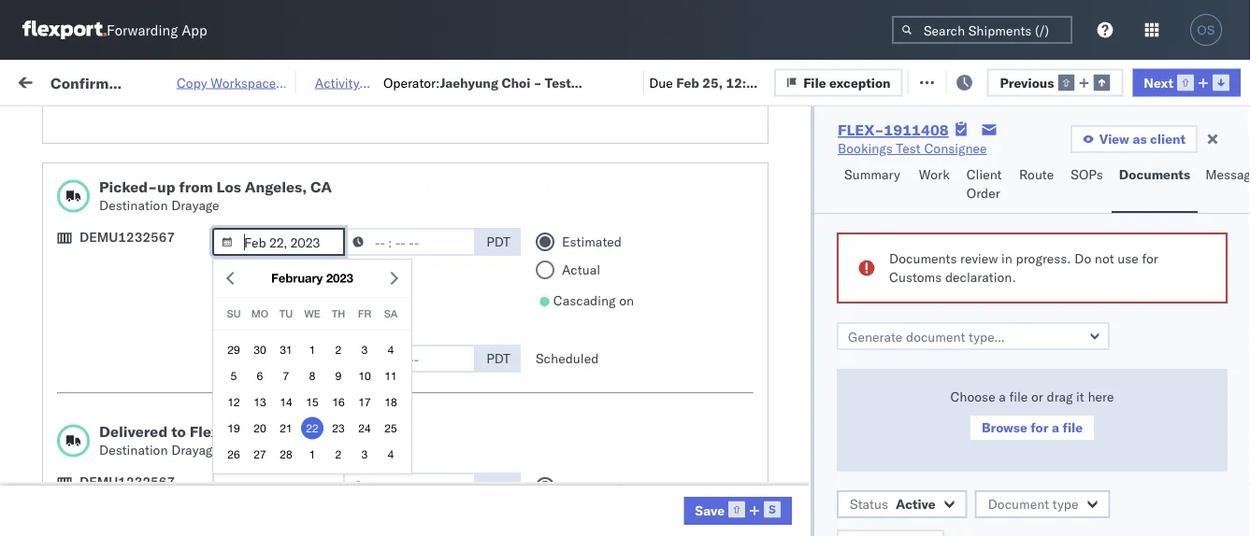 Task type: vqa. For each thing, say whether or not it's contained in the screenshot.
the Schedule Pickup from Los Angeles, CA "button"
yes



Task type: locate. For each thing, give the bounding box(es) containing it.
flex-1911466 down choose
[[927, 432, 1024, 448]]

pickup for second confirm pickup from los angeles, ca button
[[94, 257, 135, 273]]

actual
[[562, 262, 600, 278]]

1 4 from the top
[[388, 344, 394, 357]]

0 horizontal spatial 1911408
[[884, 121, 949, 139]]

2 vertical spatial -- : -- -- text field
[[343, 473, 476, 501]]

1 vertical spatial maeu1234567
[[1047, 267, 1141, 283]]

0 vertical spatial 25,
[[703, 74, 723, 90]]

los left the 19
[[176, 421, 197, 438]]

0 horizontal spatial file
[[1010, 389, 1028, 405]]

work inside button
[[203, 72, 236, 89]]

9
[[335, 370, 342, 383]]

document type
[[988, 497, 1079, 513]]

bicu1234565, up type
[[1047, 472, 1138, 489]]

0 vertical spatial confirm pickup from los angeles, ca link
[[43, 215, 266, 252]]

0 vertical spatial mmm d, yyyy text field
[[212, 345, 345, 373]]

destination inside the delivered to flexport hq destination drayage
[[99, 442, 168, 459]]

1 vertical spatial for
[[1031, 420, 1049, 436]]

4 resize handle column header from the left
[[556, 145, 579, 537]]

0 vertical spatial estimated
[[562, 234, 622, 250]]

mbl/mawb nu button
[[1159, 149, 1250, 167]]

11:59 down 26
[[195, 473, 232, 489]]

3 button down 24 button
[[354, 444, 376, 466]]

6 resize handle column header from the left
[[865, 145, 888, 537]]

destination down picked-
[[99, 197, 168, 214]]

confirm pickup from los angeles, ca button down up
[[43, 215, 266, 254]]

0 vertical spatial 1911408
[[884, 121, 949, 139]]

file exception up flex-1911408 link
[[804, 74, 891, 90]]

1 vertical spatial appointment
[[153, 472, 230, 488]]

confirm up upload
[[43, 257, 91, 273]]

0 horizontal spatial work
[[203, 72, 236, 89]]

file left 'or' on the bottom right of page
[[1010, 389, 1028, 405]]

schedule
[[43, 143, 98, 159], [43, 174, 98, 191], [43, 339, 98, 355], [43, 380, 98, 397], [43, 421, 98, 438], [43, 472, 98, 488]]

a right choose
[[999, 389, 1006, 405]]

1 horizontal spatial jesse
[[261, 264, 293, 280]]

-- : -- -- text field for estimated
[[343, 473, 476, 501]]

work inside button
[[919, 166, 950, 183]]

1 right 28 button
[[309, 448, 315, 461]]

feb for 7:30 pm pst, feb 21, 2023
[[283, 144, 306, 160]]

1 horizontal spatial client
[[967, 166, 1002, 183]]

consignee inside button
[[710, 153, 764, 167]]

1 vertical spatial 25,
[[310, 308, 330, 325]]

3 2, from the top
[[319, 473, 331, 489]]

maeu1234567
[[1047, 143, 1141, 159], [1047, 267, 1141, 283]]

resize handle column header
[[267, 145, 290, 537], [369, 145, 392, 537], [435, 145, 457, 537], [556, 145, 579, 537], [678, 145, 700, 537], [865, 145, 888, 537], [1015, 145, 1037, 537], [1136, 145, 1159, 537], [1217, 145, 1239, 537]]

am for 9:30 am pst, feb 24, 2023
[[227, 267, 249, 283]]

appointment down the delivered to flexport hq destination drayage
[[153, 472, 230, 488]]

1911466 down document
[[967, 514, 1024, 530]]

feb inside due feb 25, 12:00 am
[[676, 74, 699, 90]]

1 drayage from the top
[[171, 197, 219, 214]]

1 vertical spatial confirm pickup from los angeles, ca button
[[43, 256, 266, 295]]

3 schedule pickup from los angeles, ca link from the top
[[43, 379, 266, 417]]

up
[[157, 178, 175, 196]]

6 button
[[249, 365, 271, 388]]

27
[[254, 448, 266, 461]]

bookings test consignee link
[[838, 139, 987, 158]]

client up "order"
[[967, 166, 1002, 183]]

9 resize handle column header from the left
[[1217, 145, 1239, 537]]

2 2, from the top
[[319, 432, 331, 448]]

1891264
[[967, 185, 1024, 201]]

-- : -- -- text field up dec
[[343, 228, 476, 256]]

2 mmm d, yyyy text field from the top
[[212, 473, 345, 501]]

3 down '24'
[[362, 448, 368, 461]]

24
[[358, 422, 371, 435]]

schedule delivery appointment
[[43, 143, 230, 159], [43, 472, 230, 488]]

1 horizontal spatial work
[[919, 166, 950, 183]]

0 vertical spatial schedule pickup from los angeles, ca button
[[43, 173, 266, 213]]

2 button for 28
[[327, 444, 350, 466]]

confirm pickup from los angeles, ca link up of at the left
[[43, 256, 266, 293]]

2 resize handle column header from the left
[[369, 145, 392, 537]]

documents inside button
[[1119, 166, 1191, 183]]

customs
[[889, 269, 942, 286]]

delivery
[[102, 143, 150, 159], [139, 307, 187, 324], [102, 472, 150, 488]]

1 vertical spatial 21,
[[317, 185, 337, 201]]

angeles, down deadline
[[201, 174, 252, 191]]

angeles, left 6
[[201, 380, 252, 397]]

on left dec
[[349, 264, 364, 280]]

0 vertical spatial flxt0000197
[[1168, 144, 1250, 160]]

1 ocean from the top
[[467, 144, 505, 160]]

due feb 25, 12:00 am
[[649, 74, 763, 109]]

pickup for 1st confirm pickup from los angeles, ca button from the top of the page
[[94, 216, 135, 232]]

batch action button
[[1117, 67, 1240, 95]]

2 vertical spatial schedule pickup from los angeles, ca button
[[43, 420, 266, 460]]

on for 205
[[457, 72, 472, 89]]

ocean
[[467, 144, 505, 160], [467, 185, 505, 201], [467, 226, 505, 242], [467, 267, 505, 283], [467, 349, 505, 366], [467, 390, 505, 407], [467, 473, 505, 489]]

0 vertical spatial destination
[[440, 93, 513, 109]]

1 3 button from the top
[[354, 339, 376, 361]]

9:00
[[195, 308, 224, 325]]

0 horizontal spatial a
[[999, 389, 1006, 405]]

sops button
[[1064, 158, 1112, 213]]

destination down the delivered
[[99, 442, 168, 459]]

1 vertical spatial 4 button
[[380, 444, 402, 466]]

11:59 down 5
[[195, 390, 232, 407]]

4 button up 11 button
[[380, 339, 402, 361]]

for down 'or' on the bottom right of page
[[1031, 420, 1049, 436]]

8
[[309, 370, 315, 383]]

4 schedule pickup from los angeles, ca link from the top
[[43, 420, 266, 458]]

view as client button
[[1071, 125, 1198, 153]]

21, up the 11:59 pm pst, feb 21, 2023
[[309, 144, 329, 160]]

1 maeu1234567 from the top
[[1047, 143, 1141, 159]]

schedule delivery appointment link down the delivered
[[43, 471, 230, 490]]

work right flex
[[919, 166, 950, 183]]

23
[[332, 422, 345, 435]]

2 confirm from the top
[[43, 257, 91, 273]]

sops
[[1071, 166, 1103, 183]]

2 vertical spatial mar
[[291, 473, 316, 489]]

1 flex-1977428 from the top
[[927, 144, 1024, 160]]

0 vertical spatial 2,
[[319, 390, 331, 407]]

3 schedule pickup from los angeles, ca button from the top
[[43, 420, 266, 460]]

25, inside due feb 25, 12:00 am
[[703, 74, 723, 90]]

sa
[[384, 308, 398, 320]]

2 vertical spatial on
[[619, 293, 634, 309]]

delivery right of at the left
[[139, 307, 187, 324]]

resize handle column header for client name
[[678, 145, 700, 537]]

0 vertical spatial 11:59 pm pst, mar 2, 2023
[[195, 390, 367, 407]]

0 vertical spatial flex-1977428
[[927, 144, 1024, 160]]

angeles, for first the schedule pickup from los angeles, ca button from the top of the page
[[201, 174, 252, 191]]

0 vertical spatial confirm
[[43, 216, 91, 232]]

pickup up upload proof of delivery at the left bottom of the page
[[94, 257, 135, 273]]

2
[[335, 344, 342, 357], [335, 448, 342, 461]]

0 horizontal spatial documents
[[889, 251, 957, 267]]

on for cascading
[[619, 293, 634, 309]]

28
[[280, 448, 292, 461]]

consignee button
[[700, 149, 869, 167]]

2 vertical spatial am
[[227, 308, 249, 325]]

angeles, down picked-up from los angeles, ca destination drayage
[[193, 216, 245, 232]]

0 vertical spatial mar
[[291, 390, 316, 407]]

0 vertical spatial schedule delivery appointment
[[43, 143, 230, 159]]

0 horizontal spatial exception
[[830, 74, 891, 90]]

angeles, up 26
[[201, 421, 252, 438]]

delivery down the delivered
[[102, 472, 150, 488]]

deadline
[[195, 153, 241, 167]]

1 vertical spatial 1911408
[[967, 226, 1024, 242]]

container numbers button
[[1037, 141, 1140, 175]]

1 vertical spatial schedule delivery appointment
[[43, 472, 230, 488]]

work button
[[912, 158, 959, 213]]

7 button
[[275, 365, 297, 388]]

view as client
[[1100, 131, 1186, 147]]

drayage inside picked-up from los angeles, ca destination drayage
[[171, 197, 219, 214]]

2 on from the left
[[870, 308, 890, 325]]

0 vertical spatial schedule delivery appointment link
[[43, 142, 230, 160]]

1911466 down choose
[[967, 432, 1024, 448]]

2 estimated from the top
[[562, 479, 622, 495]]

2 ocean fcl from the top
[[467, 226, 532, 242]]

1 2 button from the top
[[327, 339, 350, 361]]

deadline button
[[186, 149, 373, 167]]

flxt0000197 up 01748292742 in the bottom of the page
[[1168, 267, 1250, 283]]

angeles, down deadline button
[[245, 178, 307, 196]]

2, right 22
[[319, 432, 331, 448]]

12
[[228, 396, 240, 409]]

4 bicu1234565, from the top
[[1047, 513, 1138, 530]]

1 left the 27,
[[309, 344, 315, 357]]

2 jesse from the left
[[261, 264, 293, 280]]

3 button for 28
[[354, 444, 376, 466]]

3 button up 10 button
[[354, 339, 376, 361]]

2 1 from the top
[[309, 448, 315, 461]]

2 pdt from the top
[[486, 351, 511, 367]]

0 horizontal spatial jesse
[[225, 264, 258, 280]]

1 vertical spatial lcl
[[508, 267, 531, 283]]

pickup left to at the left bottom
[[102, 421, 142, 438]]

2 schedule delivery appointment from the top
[[43, 472, 230, 488]]

status active
[[850, 497, 936, 513]]

MMM D, YYYY text field
[[212, 345, 345, 373], [212, 473, 345, 501]]

1 4 button from the top
[[380, 339, 402, 361]]

file
[[1010, 389, 1028, 405], [1063, 420, 1083, 436]]

2, right 15
[[319, 390, 331, 407]]

2 vertical spatial destination
[[99, 442, 168, 459]]

1 vertical spatial mar
[[291, 432, 316, 448]]

1911466 up document
[[967, 473, 1024, 489]]

1 vertical spatial estimated
[[562, 479, 622, 495]]

destination down jaehyung
[[440, 93, 513, 109]]

0 vertical spatial flex-1911408
[[838, 121, 949, 139]]

jesse down mmm d, yyyy text field
[[261, 264, 293, 280]]

flexport. image
[[22, 21, 107, 39]]

a down the drag
[[1052, 420, 1060, 436]]

1 1 button from the top
[[301, 339, 324, 361]]

1 ocean lcl from the top
[[467, 144, 531, 160]]

0 vertical spatial 4
[[388, 344, 394, 357]]

filtered by:
[[19, 115, 86, 131]]

2 1911466 from the top
[[967, 432, 1024, 448]]

2 ocean from the top
[[467, 185, 505, 201]]

from inside picked-up from los angeles, ca destination drayage
[[179, 178, 213, 196]]

25, left 12:00
[[703, 74, 723, 90]]

flex-1919147 button
[[897, 345, 1028, 371], [897, 345, 1028, 371]]

1 on from the left
[[749, 308, 768, 325]]

1 11:59 pm pst, mar 2, 2023 from the top
[[195, 390, 367, 407]]

proof
[[89, 307, 121, 324]]

2023
[[332, 144, 365, 160], [341, 185, 373, 201], [341, 226, 373, 242], [333, 267, 366, 283], [326, 271, 353, 286], [333, 308, 366, 325], [341, 349, 373, 366], [334, 390, 367, 407], [334, 432, 367, 448], [334, 473, 367, 489]]

3 pdt from the top
[[486, 479, 511, 495]]

do
[[1075, 251, 1092, 267]]

1 vertical spatial schedule delivery appointment link
[[43, 471, 230, 490]]

1 1977428 from the top
[[967, 144, 1024, 160]]

1 vertical spatial 11:59 pm pst, mar 2, 2023
[[195, 432, 367, 448]]

ca inside picked-up from los angeles, ca destination drayage
[[311, 178, 332, 196]]

drag
[[1047, 389, 1073, 405]]

schedule delivery appointment link up picked-
[[43, 142, 230, 160]]

schedule pickup from los angeles, ca link for second the schedule pickup from los angeles, ca button from the top
[[43, 379, 266, 417]]

11:59 pm pst, mar 2, 2023 down 28
[[195, 473, 367, 489]]

documents up customs
[[889, 251, 957, 267]]

confirm pickup from los angeles, ca down picked-
[[43, 216, 245, 251]]

11:59 pm pst, feb 27, 2023
[[195, 349, 373, 366]]

feb for 11:59 pm pst, feb 23, 2023
[[291, 226, 314, 242]]

angeles, for 1st confirm pickup from los angeles, ca button from the top of the page
[[193, 216, 245, 232]]

0 vertical spatial am
[[676, 93, 698, 109]]

drayage down to at the left bottom
[[171, 442, 219, 459]]

pickup up the delivered
[[102, 380, 142, 397]]

0 vertical spatial 3
[[362, 344, 368, 357]]

8 resize handle column header from the left
[[1136, 145, 1159, 537]]

documents down view as client
[[1119, 166, 1191, 183]]

flex-1911408 button
[[897, 221, 1028, 247], [897, 221, 1028, 247]]

25,
[[703, 74, 723, 90], [310, 308, 330, 325]]

appointment up up
[[153, 143, 230, 159]]

resize handle column header for workitem
[[267, 145, 290, 537]]

0 vertical spatial confirm pickup from los angeles, ca button
[[43, 215, 266, 254]]

delivery for second 'schedule delivery appointment' button from the bottom
[[102, 143, 150, 159]]

client order button
[[959, 158, 1012, 213]]

0 horizontal spatial for
[[1031, 420, 1049, 436]]

exception up flex-1911408 link
[[830, 74, 891, 90]]

1 vertical spatial delivery
[[139, 307, 187, 324]]

1 appointment from the top
[[153, 143, 230, 159]]

2 bicu1234565, demu1232567 from the top
[[1047, 431, 1237, 448]]

resize handle column header for flex id
[[1015, 145, 1037, 537]]

0 vertical spatial lcl
[[508, 144, 531, 160]]

file
[[932, 72, 955, 89], [804, 74, 826, 90]]

0 vertical spatial maeu1234567
[[1047, 143, 1141, 159]]

2 4 button from the top
[[380, 444, 402, 466]]

11:59 up 5
[[195, 349, 232, 366]]

month  2023-02 element
[[219, 337, 406, 468]]

0 vertical spatial a
[[999, 389, 1006, 405]]

1 vertical spatial ocean lcl
[[467, 267, 531, 283]]

jesse
[[225, 264, 258, 280], [261, 264, 293, 280]]

resize handle column header for consignee
[[865, 145, 888, 537]]

1 schedule pickup from los angeles, ca from the top
[[43, 174, 252, 209]]

flex-1977428 up flex-2150210
[[927, 267, 1024, 283]]

23 button
[[327, 417, 350, 440]]

resize handle column header for container numbers
[[1136, 145, 1159, 537]]

1 ocean fcl from the top
[[467, 185, 532, 201]]

11:59 down picked-up from los angeles, ca destination drayage
[[195, 226, 232, 242]]

1 vertical spatial drayage
[[171, 442, 219, 459]]

7 ocean from the top
[[467, 473, 505, 489]]

0 vertical spatial 4 button
[[380, 339, 402, 361]]

next
[[1144, 74, 1174, 90]]

11:59 pm pst, mar 2, 2023 up 28
[[195, 432, 367, 448]]

1 for 31
[[309, 344, 315, 357]]

2 demo from the top
[[641, 390, 675, 407]]

id
[[921, 153, 932, 167]]

-- : -- -- text field up the 18 button
[[343, 345, 476, 373]]

1 vertical spatial schedule delivery appointment button
[[43, 471, 230, 491]]

confirm for second confirm pickup from los angeles, ca button
[[43, 257, 91, 273]]

client for client order
[[967, 166, 1002, 183]]

pst,
[[251, 144, 279, 160], [259, 185, 287, 201], [259, 226, 287, 242], [252, 267, 280, 283], [252, 308, 280, 325], [259, 349, 287, 366], [259, 390, 287, 407], [259, 432, 287, 448], [259, 473, 287, 489]]

0 vertical spatial documents
[[1119, 166, 1191, 183]]

1 horizontal spatial on
[[870, 308, 890, 325]]

0 horizontal spatial on
[[749, 308, 768, 325]]

ocean lcl left actual
[[467, 267, 531, 283]]

13
[[254, 396, 266, 409]]

11:59 up 26
[[195, 432, 232, 448]]

los down deadline
[[217, 178, 241, 196]]

1 integration from the left
[[588, 308, 653, 325]]

11:59 pm pst, feb 23, 2023
[[195, 226, 373, 242]]

from left 9:30
[[138, 257, 165, 273]]

from left the 19
[[145, 421, 173, 438]]

pdt
[[486, 234, 511, 250], [486, 351, 511, 367], [486, 479, 511, 495]]

2 mar from the top
[[291, 432, 316, 448]]

3 for 31
[[362, 344, 368, 357]]

4 ocean fcl from the top
[[467, 390, 532, 407]]

2 vertical spatial pdt
[[486, 479, 511, 495]]

flex-1891264 button
[[897, 180, 1028, 206], [897, 180, 1028, 206]]

1 demo from the top
[[641, 349, 675, 366]]

2,
[[319, 390, 331, 407], [319, 432, 331, 448], [319, 473, 331, 489]]

1 mmm d, yyyy text field from the top
[[212, 345, 345, 373]]

schedule delivery appointment down the delivered
[[43, 472, 230, 488]]

estimated
[[562, 234, 622, 250], [562, 479, 622, 495]]

1 vertical spatial 2 button
[[327, 444, 350, 466]]

4 flex-1911466 from the top
[[927, 514, 1024, 530]]

drayage
[[171, 197, 219, 214], [171, 442, 219, 459]]

for inside button
[[1031, 420, 1049, 436]]

1 vertical spatial a
[[1052, 420, 1060, 436]]

4 fcl from the top
[[508, 390, 532, 407]]

0 vertical spatial appointment
[[153, 143, 230, 159]]

import work
[[157, 72, 236, 89]]

pickup down picked-
[[94, 216, 135, 232]]

1 vertical spatial 4
[[388, 448, 394, 461]]

2 horizontal spatial on
[[619, 293, 634, 309]]

lcl right mode
[[508, 144, 531, 160]]

1 2 from the top
[[335, 344, 342, 357]]

work
[[203, 72, 236, 89], [919, 166, 950, 183]]

-- : -- -- text field down 25 'button'
[[343, 473, 476, 501]]

2 fcl from the top
[[508, 226, 532, 242]]

2 button up 9 button
[[327, 339, 350, 361]]

1 vertical spatial schedule pickup from los angeles, ca button
[[43, 379, 266, 419]]

1 schedule delivery appointment from the top
[[43, 143, 230, 159]]

11:59 pm pst, mar 2, 2023 down 7
[[195, 390, 367, 407]]

1 3 from the top
[[362, 344, 368, 357]]

ocean fcl
[[467, 185, 532, 201], [467, 226, 532, 242], [467, 349, 532, 366], [467, 390, 532, 407], [467, 473, 532, 489]]

1 vertical spatial am
[[227, 267, 249, 283]]

1 schedule delivery appointment button from the top
[[43, 142, 230, 162]]

25 right 24 button
[[385, 422, 397, 435]]

2 button down the 23 button
[[327, 444, 350, 466]]

jesse jesse updated on dec 25
[[225, 264, 410, 280]]

0 vertical spatial schedule delivery appointment button
[[43, 142, 230, 162]]

4 11:59 from the top
[[195, 390, 232, 407]]

4 up 11
[[388, 344, 394, 357]]

1977428 up client order
[[967, 144, 1024, 160]]

1 vertical spatial confirm pickup from los angeles, ca
[[43, 257, 245, 292]]

mode
[[467, 153, 495, 167]]

0 vertical spatial 1977428
[[967, 144, 1024, 160]]

2 ag from the left
[[893, 308, 911, 325]]

-- : -- -- text field for scheduled
[[343, 345, 476, 373]]

1 horizontal spatial exception
[[958, 72, 1019, 89]]

1 horizontal spatial documents
[[1119, 166, 1191, 183]]

2 3 button from the top
[[354, 444, 376, 466]]

confirm pickup from los angeles, ca link down up
[[43, 215, 266, 252]]

-- : -- -- text field
[[343, 228, 476, 256], [343, 345, 476, 373], [343, 473, 476, 501]]

mmm d, yyyy text field for estimated
[[212, 473, 345, 501]]

jesse right 9:30
[[225, 264, 258, 280]]

los left 9:30
[[169, 257, 190, 273]]

0 vertical spatial drayage
[[171, 197, 219, 214]]

consignee
[[924, 140, 987, 157], [710, 153, 764, 167], [675, 185, 737, 201], [796, 185, 859, 201], [675, 226, 737, 242], [796, 226, 859, 242], [679, 349, 741, 366], [796, 349, 859, 366], [679, 390, 741, 407], [796, 390, 859, 407], [796, 432, 859, 448], [679, 473, 741, 489], [796, 473, 859, 489], [679, 514, 741, 530], [796, 514, 859, 530]]

21, for 11:59 pm pst, feb 21, 2023
[[317, 185, 337, 201]]

1 bicu1234565, from the top
[[1047, 390, 1138, 406]]

2 vertical spatial 2,
[[319, 473, 331, 489]]

lcl
[[508, 144, 531, 160], [508, 267, 531, 283]]

11:59
[[195, 185, 232, 201], [195, 226, 232, 242], [195, 349, 232, 366], [195, 390, 232, 407], [195, 432, 232, 448], [195, 473, 232, 489]]

flex-1911466 down document
[[927, 514, 1024, 530]]

1 schedule pickup from los angeles, ca link from the top
[[43, 173, 266, 211]]

4 button down 25 'button'
[[380, 444, 402, 466]]

from right up
[[179, 178, 213, 196]]

integration
[[588, 308, 653, 325], [710, 308, 774, 325]]

here
[[1088, 389, 1114, 405]]

1 vertical spatial 1
[[309, 448, 315, 461]]

a
[[999, 389, 1006, 405], [1052, 420, 1060, 436]]

8 button
[[301, 365, 324, 388]]

confirm down workitem
[[43, 216, 91, 232]]

bicu1234565, down here
[[1047, 431, 1138, 448]]

1 horizontal spatial ag
[[893, 308, 911, 325]]

resize handle column header for deadline
[[369, 145, 392, 537]]

1 vertical spatial -- : -- -- text field
[[343, 345, 476, 373]]

confirm
[[43, 216, 91, 232], [43, 257, 91, 273]]

am for 9:00 am pst, feb 25, 2023
[[227, 308, 249, 325]]

7 resize handle column header from the left
[[1015, 145, 1037, 537]]

from down the workitem 'button' at the left top
[[145, 174, 173, 191]]

1 jesse from the left
[[225, 264, 258, 280]]

1 flex-1911466 from the top
[[927, 390, 1024, 407]]

3 -- : -- -- text field from the top
[[343, 473, 476, 501]]

1 horizontal spatial a
[[1052, 420, 1060, 436]]

angeles, up 5
[[201, 339, 252, 355]]

flex-1911408 up review
[[927, 226, 1024, 242]]

21, up 23,
[[317, 185, 337, 201]]

4 flexport demo consignee from the top
[[588, 514, 741, 530]]

1 vertical spatial 3
[[362, 448, 368, 461]]

2 confirm pickup from los angeles, ca link from the top
[[43, 256, 266, 293]]

5 ocean from the top
[[467, 349, 505, 366]]

1 vertical spatial confirm pickup from los angeles, ca link
[[43, 256, 266, 293]]

schedule pickup from los angeles, ca link for first the schedule pickup from los angeles, ca button from the top of the page
[[43, 173, 266, 211]]

1911408 up flex id
[[884, 121, 949, 139]]

bookings test consignee
[[838, 140, 987, 157], [588, 185, 737, 201], [710, 185, 859, 201], [588, 226, 737, 242], [710, 226, 859, 242], [710, 349, 859, 366], [710, 390, 859, 407], [710, 432, 859, 448], [710, 473, 859, 489], [710, 514, 859, 530]]

1 horizontal spatial 1911408
[[967, 226, 1024, 242]]

file inside browse for a file button
[[1063, 420, 1083, 436]]

pdt for estimated
[[486, 479, 511, 495]]

2 vertical spatial 11:59 pm pst, mar 2, 2023
[[195, 473, 367, 489]]

pickup for second the schedule pickup from los angeles, ca button from the top
[[102, 380, 142, 397]]

25 right dec
[[394, 264, 410, 280]]

upload proof of delivery button
[[43, 306, 187, 327]]

schedule delivery appointment button up picked-
[[43, 142, 230, 162]]

1 vertical spatial 25
[[385, 422, 397, 435]]

2 for 28
[[335, 448, 342, 461]]

browse for a file
[[982, 420, 1083, 436]]

21, for 7:30 pm pst, feb 21, 2023
[[309, 144, 329, 160]]

angeles, up su
[[193, 257, 245, 273]]

2 2 from the top
[[335, 448, 342, 461]]

ocean lcl down agent on the left of page
[[467, 144, 531, 160]]

3 demo from the top
[[641, 473, 675, 489]]

2 down 23
[[335, 448, 342, 461]]

0 vertical spatial for
[[1142, 251, 1159, 267]]

0 vertical spatial pdt
[[486, 234, 511, 250]]

1 pdt from the top
[[486, 234, 511, 250]]

0 vertical spatial 25
[[394, 264, 410, 280]]

honeywell - test account
[[588, 144, 742, 160], [710, 144, 864, 160], [588, 267, 742, 283], [710, 267, 864, 283]]

1 confirm pickup from los angeles, ca link from the top
[[43, 215, 266, 252]]

4 1911466 from the top
[[967, 514, 1024, 530]]

flexport inside the delivered to flexport hq destination drayage
[[190, 423, 250, 441]]

4 for 31
[[388, 344, 394, 357]]

demu1232567
[[1047, 225, 1142, 242], [79, 229, 175, 245], [1142, 390, 1237, 406], [1142, 431, 1237, 448], [1142, 472, 1237, 489], [79, 474, 175, 491], [1142, 513, 1237, 530]]

bicu1234565, down type
[[1047, 513, 1138, 530]]

confirm for 1st confirm pickup from los angeles, ca button from the top of the page
[[43, 216, 91, 232]]

1 schedule delivery appointment link from the top
[[43, 142, 230, 160]]

0 vertical spatial on
[[457, 72, 472, 89]]

0 vertical spatial ocean lcl
[[467, 144, 531, 160]]

snooze
[[401, 153, 438, 167]]

0 horizontal spatial ag
[[771, 308, 789, 325]]

1 button right 31 button
[[301, 339, 324, 361]]

4 ocean from the top
[[467, 267, 505, 283]]

0 vertical spatial 1 button
[[301, 339, 324, 361]]

0 vertical spatial confirm pickup from los angeles, ca
[[43, 216, 245, 251]]

4 button
[[380, 339, 402, 361], [380, 444, 402, 466]]

1911466 up browse at bottom
[[967, 390, 1024, 407]]

17 button
[[354, 391, 376, 414]]

1 vertical spatial documents
[[889, 251, 957, 267]]

documents inside documents review in progress. do not use for customs declaration.
[[889, 251, 957, 267]]

0 horizontal spatial 25,
[[310, 308, 330, 325]]

4 schedule from the top
[[43, 380, 98, 397]]

1 vertical spatial file
[[1063, 420, 1083, 436]]

confirm pickup from los angeles, ca
[[43, 216, 245, 251], [43, 257, 245, 292]]

messag button
[[1198, 158, 1250, 213]]

1 horizontal spatial file
[[1063, 420, 1083, 436]]

of
[[124, 307, 136, 324]]



Task type: describe. For each thing, give the bounding box(es) containing it.
20 button
[[249, 417, 271, 440]]

confirm pickup from los angeles, ca link for 1st confirm pickup from los angeles, ca button from the top of the page
[[43, 215, 266, 252]]

los down up
[[169, 216, 190, 232]]

1 button for 31
[[301, 339, 324, 361]]

drayage inside the delivered to flexport hq destination drayage
[[171, 442, 219, 459]]

upload proof of delivery
[[43, 307, 187, 324]]

1 2, from the top
[[319, 390, 331, 407]]

schedule delivery appointment link for second 'schedule delivery appointment' button from the bottom
[[43, 142, 230, 160]]

in
[[1002, 251, 1013, 267]]

picked-
[[99, 178, 157, 196]]

6 11:59 from the top
[[195, 473, 232, 489]]

7:30
[[195, 144, 224, 160]]

205 on track
[[429, 72, 506, 89]]

- inside operator: jaehyung choi - test destination agent
[[534, 74, 542, 90]]

3 for 28
[[362, 448, 368, 461]]

1919147
[[967, 349, 1024, 366]]

30 button
[[249, 339, 271, 361]]

1 lcl from the top
[[508, 144, 531, 160]]

client
[[1150, 131, 1186, 147]]

2 maeu1234567 from the top
[[1047, 267, 1141, 283]]

th
[[332, 308, 345, 320]]

feb for 11:59 pm pst, feb 27, 2023
[[291, 349, 314, 366]]

dec
[[367, 264, 391, 280]]

resize handle column header for mode
[[556, 145, 579, 537]]

angeles, for second the schedule pickup from los angeles, ca button from the top
[[201, 380, 252, 397]]

12 button
[[223, 391, 245, 414]]

messag
[[1206, 166, 1250, 183]]

3 resize handle column header from the left
[[435, 145, 457, 537]]

operator: jaehyung choi - test destination agent
[[383, 74, 571, 109]]

os
[[1197, 23, 1215, 37]]

appointment for second 'schedule delivery appointment' button from the bottom
[[153, 143, 230, 159]]

delivered
[[99, 423, 168, 441]]

2 1977428 from the top
[[967, 267, 1024, 283]]

pdt for scheduled
[[486, 351, 511, 367]]

1 ag from the left
[[771, 308, 789, 325]]

from up to at the left bottom
[[145, 380, 173, 397]]

hq
[[253, 423, 276, 441]]

document type button
[[975, 491, 1110, 519]]

2 schedule pickup from los angeles, ca link from the top
[[43, 338, 266, 375]]

1 confirm pickup from los angeles, ca from the top
[[43, 216, 245, 251]]

schedule pickup from los angeles, ca link for 1st the schedule pickup from los angeles, ca button from the bottom
[[43, 420, 266, 458]]

type
[[1053, 497, 1079, 513]]

2 bicu1234565, from the top
[[1047, 431, 1138, 448]]

10
[[358, 370, 371, 383]]

3 11:59 pm pst, mar 2, 2023 from the top
[[195, 473, 367, 489]]

4 bicu1234565, demu1232567 from the top
[[1047, 513, 1237, 530]]

2 button for 31
[[327, 339, 350, 361]]

from down up
[[138, 216, 165, 232]]

mbl/mawb
[[1168, 153, 1233, 167]]

5 fcl from the top
[[508, 473, 532, 489]]

4 button for 31
[[380, 339, 402, 361]]

2 flexport demo consignee from the top
[[588, 390, 741, 407]]

29
[[228, 344, 240, 357]]

20
[[254, 422, 266, 435]]

5 ocean fcl from the top
[[467, 473, 532, 489]]

2 for 31
[[335, 344, 342, 357]]

4 demo from the top
[[641, 514, 675, 530]]

3 ocean from the top
[[467, 226, 505, 242]]

los inside picked-up from los angeles, ca destination drayage
[[217, 178, 241, 196]]

destination inside operator: jaehyung choi - test destination agent
[[440, 93, 513, 109]]

12:00
[[726, 74, 763, 90]]

2 schedule pickup from los angeles, ca button from the top
[[43, 379, 266, 419]]

1 integration test account - on ag from the left
[[588, 308, 789, 325]]

schedule delivery appointment for second 'schedule delivery appointment' button
[[43, 472, 230, 488]]

message (0)
[[251, 72, 327, 89]]

30
[[254, 344, 266, 357]]

18 button
[[380, 391, 402, 414]]

flex-1919147
[[927, 349, 1024, 366]]

3 button for 31
[[354, 339, 376, 361]]

Generate document type... text field
[[837, 323, 1110, 351]]

11:59 pm pst, feb 21, 2023
[[195, 185, 373, 201]]

2 flxt0000197 from the top
[[1168, 267, 1250, 283]]

2 confirm pickup from los angeles, ca button from the top
[[43, 256, 266, 295]]

0 horizontal spatial file exception
[[804, 74, 891, 90]]

documents for documents
[[1119, 166, 1191, 183]]

view
[[1100, 131, 1130, 147]]

1 horizontal spatial file
[[932, 72, 955, 89]]

status
[[850, 497, 889, 513]]

1 bicu1234565, demu1232567 from the top
[[1047, 390, 1237, 406]]

su
[[227, 308, 241, 320]]

27,
[[317, 349, 337, 366]]

3 flexport demo consignee from the top
[[588, 473, 741, 489]]

feb for 11:59 pm pst, feb 21, 2023
[[291, 185, 314, 201]]

14 button
[[275, 391, 297, 414]]

19
[[228, 422, 240, 435]]

1 fcl from the top
[[508, 185, 532, 201]]

february
[[271, 271, 323, 286]]

delivery for second 'schedule delivery appointment' button
[[102, 472, 150, 488]]

order
[[967, 185, 1001, 202]]

numbers
[[1047, 160, 1093, 174]]

los down 9:00
[[176, 339, 197, 355]]

01748292742
[[1168, 308, 1250, 325]]

schedule delivery appointment for second 'schedule delivery appointment' button from the bottom
[[43, 143, 230, 159]]

pickup for 1st the schedule pickup from los angeles, ca button from the bottom
[[102, 421, 142, 438]]

1 flexport demo consignee from the top
[[588, 349, 741, 366]]

am inside due feb 25, 12:00 am
[[676, 93, 698, 109]]

--
[[1168, 473, 1184, 489]]

pickup down upload proof of delivery button
[[102, 339, 142, 355]]

schedule delivery appointment link for second 'schedule delivery appointment' button
[[43, 471, 230, 490]]

3 11:59 from the top
[[195, 349, 232, 366]]

confirm pickup from los angeles, ca link for second confirm pickup from los angeles, ca button
[[43, 256, 266, 293]]

forwarding
[[107, 21, 178, 39]]

document
[[988, 497, 1049, 513]]

2 confirm pickup from los angeles, ca from the top
[[43, 257, 245, 292]]

jaehyung
[[440, 74, 498, 90]]

14
[[280, 396, 292, 409]]

5 11:59 from the top
[[195, 432, 232, 448]]

22
[[306, 422, 319, 435]]

6 ocean from the top
[[467, 390, 505, 407]]

2 lcl from the top
[[508, 267, 531, 283]]

3 schedule from the top
[[43, 339, 98, 355]]

2 schedule delivery appointment button from the top
[[43, 471, 230, 491]]

1 mar from the top
[[291, 390, 316, 407]]

3 ocean fcl from the top
[[467, 349, 532, 366]]

documents for documents review in progress. do not use for customs declaration.
[[889, 251, 957, 267]]

angeles, for 1st the schedule pickup from los angeles, ca button from the bottom
[[201, 421, 252, 438]]

1 -- : -- -- text field from the top
[[343, 228, 476, 256]]

progress.
[[1016, 251, 1071, 267]]

2 ocean lcl from the top
[[467, 267, 531, 283]]

agent
[[516, 93, 554, 109]]

1 flxt0000197 from the top
[[1168, 144, 1250, 160]]

jesse jesse updated on dec 25 button
[[225, 264, 410, 280]]

2 schedule from the top
[[43, 174, 98, 191]]

documents button
[[1112, 158, 1198, 213]]

forwarding app link
[[22, 21, 207, 39]]

flex-1891264
[[927, 185, 1024, 201]]

to
[[171, 423, 186, 441]]

schedule pickup from los angeles, ca for 1st the schedule pickup from los angeles, ca button from the bottom
[[43, 421, 252, 456]]

1 11:59 from the top
[[195, 185, 232, 201]]

client for client name
[[588, 153, 619, 167]]

for inside documents review in progress. do not use for customs declaration.
[[1142, 251, 1159, 267]]

3 bicu1234565, from the top
[[1047, 472, 1138, 489]]

23,
[[317, 226, 337, 242]]

11 button
[[380, 365, 402, 388]]

2 11:59 from the top
[[195, 226, 232, 242]]

Search Shipments (/) text field
[[892, 16, 1073, 44]]

client name button
[[579, 149, 682, 167]]

3 fcl from the top
[[508, 349, 532, 366]]

schedule pickup from los angeles, ca for second the schedule pickup from los angeles, ca button from the top
[[43, 380, 252, 415]]

2 flex-1911466 from the top
[[927, 432, 1024, 448]]

angeles, for second confirm pickup from los angeles, ca button
[[193, 257, 245, 273]]

scheduled
[[536, 351, 599, 367]]

angeles, inside picked-up from los angeles, ca destination drayage
[[245, 178, 307, 196]]

we
[[304, 308, 320, 320]]

from down upload proof of delivery button
[[145, 339, 173, 355]]

import work button
[[150, 60, 243, 102]]

app
[[182, 21, 207, 39]]

import
[[157, 72, 200, 89]]

container numbers
[[1047, 145, 1097, 174]]

1 schedule from the top
[[43, 143, 98, 159]]

browse for a file button
[[969, 414, 1096, 442]]

6 schedule from the top
[[43, 472, 98, 488]]

schedule pickup from los angeles, ca for first the schedule pickup from los angeles, ca button from the top of the page
[[43, 174, 252, 209]]

9:00 am pst, feb 25, 2023
[[195, 308, 366, 325]]

appointment for second 'schedule delivery appointment' button
[[153, 472, 230, 488]]

3 bicu1234565, demu1232567 from the top
[[1047, 472, 1237, 489]]

1 confirm pickup from los angeles, ca button from the top
[[43, 215, 266, 254]]

feb for 9:30 am pst, feb 24, 2023
[[284, 267, 307, 283]]

los up to at the left bottom
[[176, 380, 197, 397]]

21
[[280, 422, 292, 435]]

mo
[[252, 308, 268, 320]]

workitem
[[21, 153, 73, 167]]

5 schedule from the top
[[43, 421, 98, 438]]

3 flex-1911466 from the top
[[927, 473, 1024, 489]]

cascading
[[553, 293, 616, 309]]

0 horizontal spatial file
[[804, 74, 826, 90]]

4 button for 28
[[380, 444, 402, 466]]

2 11:59 pm pst, mar 2, 2023 from the top
[[195, 432, 367, 448]]

1 vertical spatial flex-1911408
[[927, 226, 1024, 242]]

MMM D, YYYY text field
[[212, 228, 345, 256]]

1 for 28
[[309, 448, 315, 461]]

action
[[1186, 72, 1227, 89]]

0 vertical spatial file
[[1010, 389, 1028, 405]]

1 button for 28
[[301, 444, 324, 466]]

2 integration from the left
[[710, 308, 774, 325]]

mmm d, yyyy text field for scheduled
[[212, 345, 345, 373]]

29 button
[[223, 339, 245, 361]]

22 button
[[301, 417, 324, 440]]

11
[[385, 370, 397, 383]]

1 horizontal spatial file exception
[[932, 72, 1019, 89]]

test inside operator: jaehyung choi - test destination agent
[[545, 74, 571, 90]]

route
[[1019, 166, 1054, 183]]

13 button
[[249, 391, 271, 414]]

pickup for first the schedule pickup from los angeles, ca button from the top of the page
[[102, 174, 142, 191]]

los right up
[[176, 174, 197, 191]]

7
[[283, 370, 289, 383]]

3 mar from the top
[[291, 473, 316, 489]]

risk
[[386, 72, 408, 89]]

3 1911466 from the top
[[967, 473, 1024, 489]]

destination inside picked-up from los angeles, ca destination drayage
[[99, 197, 168, 214]]

flex-2150210
[[927, 308, 1024, 325]]

26 button
[[223, 444, 245, 466]]

2 flex-1977428 from the top
[[927, 267, 1024, 283]]

4 for 28
[[388, 448, 394, 461]]

1 vertical spatial on
[[349, 264, 364, 280]]

1 schedule pickup from los angeles, ca button from the top
[[43, 173, 266, 213]]

9 button
[[327, 365, 350, 388]]

1 estimated from the top
[[562, 234, 622, 250]]

summary button
[[837, 158, 912, 213]]

it
[[1077, 389, 1085, 405]]

1 1911466 from the top
[[967, 390, 1024, 407]]

a inside button
[[1052, 420, 1060, 436]]

28 button
[[275, 444, 297, 466]]

summary
[[845, 166, 900, 183]]

2 integration test account - on ag from the left
[[710, 308, 911, 325]]

feb for 9:00 am pst, feb 25, 2023
[[284, 308, 307, 325]]

Search Work text field
[[622, 67, 826, 95]]

upload proof of delivery link
[[43, 306, 187, 325]]

my work
[[19, 68, 102, 94]]

use
[[1118, 251, 1139, 267]]

2 schedule pickup from los angeles, ca from the top
[[43, 339, 252, 374]]

25 inside 'button'
[[385, 422, 397, 435]]



